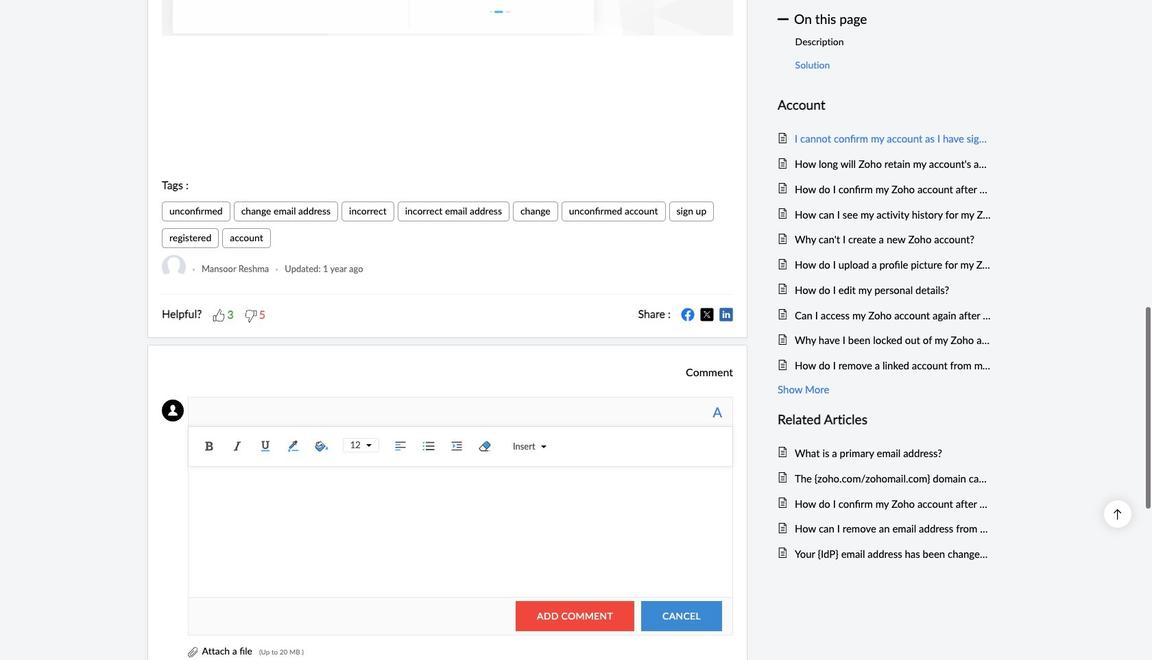 Task type: locate. For each thing, give the bounding box(es) containing it.
1 vertical spatial heading
[[778, 410, 991, 431]]

indent image
[[446, 436, 467, 457]]

heading
[[778, 95, 991, 116], [778, 410, 991, 431]]

underline (ctrl+u) image
[[255, 436, 276, 457]]

font size image
[[361, 443, 372, 448]]

twitter image
[[700, 308, 714, 322]]

0 vertical spatial heading
[[778, 95, 991, 116]]

background color image
[[311, 436, 332, 457]]

lists image
[[418, 436, 439, 457]]

2 heading from the top
[[778, 410, 991, 431]]

align image
[[390, 436, 411, 457]]

clear formatting image
[[475, 436, 495, 457]]



Task type: describe. For each thing, give the bounding box(es) containing it.
a gif showing how to edit the email address that is registered incorrectly. image
[[162, 0, 733, 36]]

insert options image
[[535, 444, 546, 450]]

bold (ctrl+b) image
[[199, 436, 219, 457]]

italic (ctrl+i) image
[[227, 436, 247, 457]]

1 heading from the top
[[778, 95, 991, 116]]

font color image
[[283, 436, 304, 457]]

linkedin image
[[720, 308, 733, 322]]

facebook image
[[681, 308, 695, 322]]



